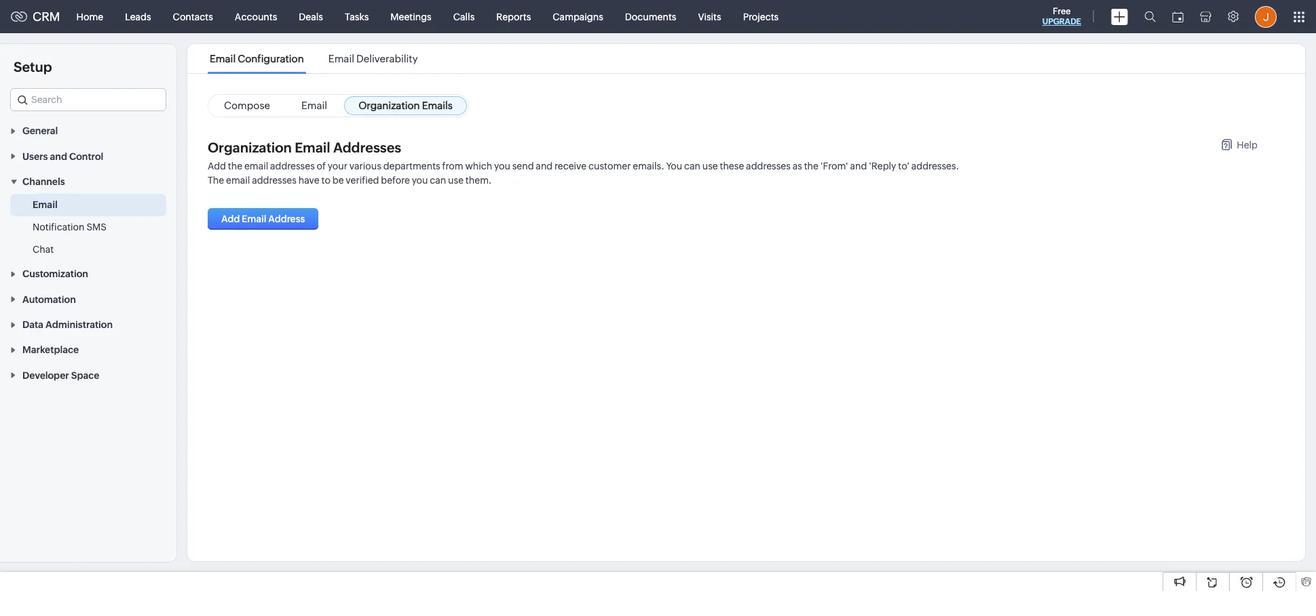 Task type: locate. For each thing, give the bounding box(es) containing it.
1 horizontal spatial you
[[494, 161, 510, 172]]

as
[[793, 161, 802, 172]]

accounts
[[235, 11, 277, 22]]

organization inside "link"
[[359, 100, 420, 111]]

email link down channels
[[33, 198, 57, 212]]

email configuration
[[210, 53, 304, 64]]

reports
[[496, 11, 531, 22]]

add inside add the email addresses of your various departments from which you send and receive customer emails. you can use these addresses as the 'from' and 'reply to' addresses. the email addresses have to be verified before you can use them.
[[208, 161, 226, 172]]

0 horizontal spatial use
[[448, 175, 464, 186]]

add down the
[[221, 214, 240, 225]]

customization
[[22, 269, 88, 280]]

chat link
[[33, 243, 54, 257]]

leads
[[125, 11, 151, 22]]

help
[[1237, 140, 1258, 151]]

add up the
[[208, 161, 226, 172]]

0 vertical spatial use
[[702, 161, 718, 172]]

to
[[321, 175, 331, 186]]

email configuration link
[[208, 53, 306, 64]]

0 vertical spatial email
[[244, 161, 268, 172]]

crm
[[33, 10, 60, 24]]

0 horizontal spatial and
[[50, 151, 67, 162]]

email down channels
[[33, 200, 57, 210]]

1 horizontal spatial email link
[[287, 96, 342, 115]]

be
[[332, 175, 344, 186]]

organization down compose link
[[208, 140, 292, 155]]

email link
[[287, 96, 342, 115], [33, 198, 57, 212]]

the
[[228, 161, 242, 172], [804, 161, 819, 172]]

0 vertical spatial add
[[208, 161, 226, 172]]

organization for organization emails
[[359, 100, 420, 111]]

can
[[684, 161, 701, 172], [430, 175, 446, 186]]

0 vertical spatial can
[[684, 161, 701, 172]]

various
[[349, 161, 381, 172]]

customer
[[589, 161, 631, 172]]

free
[[1053, 6, 1071, 16]]

0 vertical spatial organization
[[359, 100, 420, 111]]

0 vertical spatial you
[[494, 161, 510, 172]]

you left send
[[494, 161, 510, 172]]

email up of at left
[[295, 140, 330, 155]]

use left "these"
[[702, 161, 718, 172]]

data administration button
[[0, 312, 177, 337]]

1 vertical spatial email link
[[33, 198, 57, 212]]

accounts link
[[224, 0, 288, 33]]

create menu image
[[1111, 8, 1128, 25]]

email down the organization email addresses
[[244, 161, 268, 172]]

leads link
[[114, 0, 162, 33]]

you
[[666, 161, 682, 172]]

and right send
[[536, 161, 553, 172]]

notification sms link
[[33, 221, 107, 234]]

home
[[76, 11, 103, 22]]

of
[[317, 161, 326, 172]]

email deliverability
[[328, 53, 418, 64]]

email right the
[[226, 175, 250, 186]]

emails.
[[633, 161, 664, 172]]

organization down deliverability
[[359, 100, 420, 111]]

and
[[50, 151, 67, 162], [536, 161, 553, 172], [850, 161, 867, 172]]

1 horizontal spatial can
[[684, 161, 701, 172]]

and right users
[[50, 151, 67, 162]]

marketplace
[[22, 345, 79, 356]]

addresses up have
[[270, 161, 315, 172]]

deliverability
[[356, 53, 418, 64]]

users and control
[[22, 151, 103, 162]]

you down departments
[[412, 175, 428, 186]]

email
[[244, 161, 268, 172], [226, 175, 250, 186]]

general button
[[0, 118, 177, 143]]

these
[[720, 161, 744, 172]]

email inside channels region
[[33, 200, 57, 210]]

email link up the organization email addresses
[[287, 96, 342, 115]]

1 vertical spatial you
[[412, 175, 428, 186]]

0 horizontal spatial you
[[412, 175, 428, 186]]

addresses
[[333, 140, 401, 155]]

use down from
[[448, 175, 464, 186]]

which
[[465, 161, 492, 172]]

chat
[[33, 244, 54, 255]]

use
[[702, 161, 718, 172], [448, 175, 464, 186]]

list containing email configuration
[[198, 44, 430, 73]]

crm link
[[11, 10, 60, 24]]

the up add email address "button"
[[228, 161, 242, 172]]

you
[[494, 161, 510, 172], [412, 175, 428, 186]]

0 horizontal spatial the
[[228, 161, 242, 172]]

1 horizontal spatial organization
[[359, 100, 420, 111]]

organization
[[359, 100, 420, 111], [208, 140, 292, 155]]

0 vertical spatial email link
[[287, 96, 342, 115]]

1 horizontal spatial and
[[536, 161, 553, 172]]

email
[[210, 53, 236, 64], [328, 53, 354, 64], [301, 100, 327, 111], [295, 140, 330, 155], [33, 200, 57, 210], [242, 214, 266, 225]]

1 vertical spatial add
[[221, 214, 240, 225]]

notification
[[33, 222, 85, 233]]

the right as
[[804, 161, 819, 172]]

deals
[[299, 11, 323, 22]]

administration
[[45, 320, 113, 331]]

add
[[208, 161, 226, 172], [221, 214, 240, 225]]

1 horizontal spatial the
[[804, 161, 819, 172]]

organization for organization email addresses
[[208, 140, 292, 155]]

and left 'reply
[[850, 161, 867, 172]]

users
[[22, 151, 48, 162]]

profile image
[[1255, 6, 1277, 27]]

email left address
[[242, 214, 266, 225]]

projects
[[743, 11, 779, 22]]

None field
[[10, 88, 166, 111]]

them.
[[466, 175, 492, 186]]

0 horizontal spatial organization
[[208, 140, 292, 155]]

organization emails
[[359, 100, 453, 111]]

can down from
[[430, 175, 446, 186]]

campaigns
[[553, 11, 603, 22]]

contacts link
[[162, 0, 224, 33]]

send
[[512, 161, 534, 172]]

can right 'you'
[[684, 161, 701, 172]]

1 vertical spatial organization
[[208, 140, 292, 155]]

list
[[198, 44, 430, 73]]

automation button
[[0, 287, 177, 312]]

upgrade
[[1043, 17, 1081, 26]]

add inside "button"
[[221, 214, 240, 225]]

1 vertical spatial can
[[430, 175, 446, 186]]

1 vertical spatial email
[[226, 175, 250, 186]]

receive
[[555, 161, 587, 172]]



Task type: describe. For each thing, give the bounding box(es) containing it.
space
[[71, 370, 99, 381]]

developer
[[22, 370, 69, 381]]

add for add the email addresses of your various departments from which you send and receive customer emails. you can use these addresses as the 'from' and 'reply to' addresses. the email addresses have to be verified before you can use them.
[[208, 161, 226, 172]]

compose
[[224, 100, 270, 111]]

profile element
[[1247, 0, 1285, 33]]

contacts
[[173, 11, 213, 22]]

campaigns link
[[542, 0, 614, 33]]

1 the from the left
[[228, 161, 242, 172]]

add email address
[[221, 214, 305, 225]]

visits
[[698, 11, 721, 22]]

data
[[22, 320, 43, 331]]

notification sms
[[33, 222, 107, 233]]

meetings
[[391, 11, 432, 22]]

0 horizontal spatial can
[[430, 175, 446, 186]]

organization emails link
[[344, 96, 467, 115]]

home link
[[66, 0, 114, 33]]

calls link
[[442, 0, 486, 33]]

developer space button
[[0, 363, 177, 388]]

departments
[[383, 161, 440, 172]]

1 vertical spatial use
[[448, 175, 464, 186]]

search image
[[1145, 11, 1156, 22]]

'reply
[[869, 161, 896, 172]]

your
[[328, 161, 348, 172]]

to'
[[898, 161, 910, 172]]

data administration
[[22, 320, 113, 331]]

before
[[381, 175, 410, 186]]

add the email addresses of your various departments from which you send and receive customer emails. you can use these addresses as the 'from' and 'reply to' addresses. the email addresses have to be verified before you can use them.
[[208, 161, 959, 186]]

tasks
[[345, 11, 369, 22]]

setup
[[14, 59, 52, 75]]

emails
[[422, 100, 453, 111]]

channels button
[[0, 169, 177, 194]]

email inside "button"
[[242, 214, 266, 225]]

address
[[268, 214, 305, 225]]

search element
[[1136, 0, 1164, 33]]

automation
[[22, 294, 76, 305]]

addresses.
[[912, 161, 959, 172]]

channels
[[22, 177, 65, 187]]

email deliverability link
[[326, 53, 420, 64]]

email up the organization email addresses
[[301, 100, 327, 111]]

email left 'configuration'
[[210, 53, 236, 64]]

free upgrade
[[1043, 6, 1081, 26]]

and inside dropdown button
[[50, 151, 67, 162]]

'from'
[[821, 161, 848, 172]]

calendar image
[[1172, 11, 1184, 22]]

projects link
[[732, 0, 790, 33]]

channels region
[[0, 194, 177, 261]]

deals link
[[288, 0, 334, 33]]

tasks link
[[334, 0, 380, 33]]

developer space
[[22, 370, 99, 381]]

users and control button
[[0, 143, 177, 169]]

from
[[442, 161, 463, 172]]

sms
[[86, 222, 107, 233]]

compose link
[[210, 96, 284, 115]]

marketplace button
[[0, 337, 177, 363]]

customization button
[[0, 261, 177, 287]]

2 horizontal spatial and
[[850, 161, 867, 172]]

verified
[[346, 175, 379, 186]]

documents
[[625, 11, 676, 22]]

1 horizontal spatial use
[[702, 161, 718, 172]]

addresses left as
[[746, 161, 791, 172]]

have
[[299, 175, 320, 186]]

add for add email address
[[221, 214, 240, 225]]

general
[[22, 126, 58, 137]]

Search text field
[[11, 89, 166, 111]]

the
[[208, 175, 224, 186]]

email down tasks
[[328, 53, 354, 64]]

visits link
[[687, 0, 732, 33]]

control
[[69, 151, 103, 162]]

calls
[[453, 11, 475, 22]]

meetings link
[[380, 0, 442, 33]]

0 horizontal spatial email link
[[33, 198, 57, 212]]

create menu element
[[1103, 0, 1136, 33]]

reports link
[[486, 0, 542, 33]]

addresses left have
[[252, 175, 297, 186]]

2 the from the left
[[804, 161, 819, 172]]

organization email addresses
[[208, 140, 401, 155]]

documents link
[[614, 0, 687, 33]]

add email address button
[[208, 208, 319, 230]]

configuration
[[238, 53, 304, 64]]



Task type: vqa. For each thing, say whether or not it's contained in the screenshot.
"various"
yes



